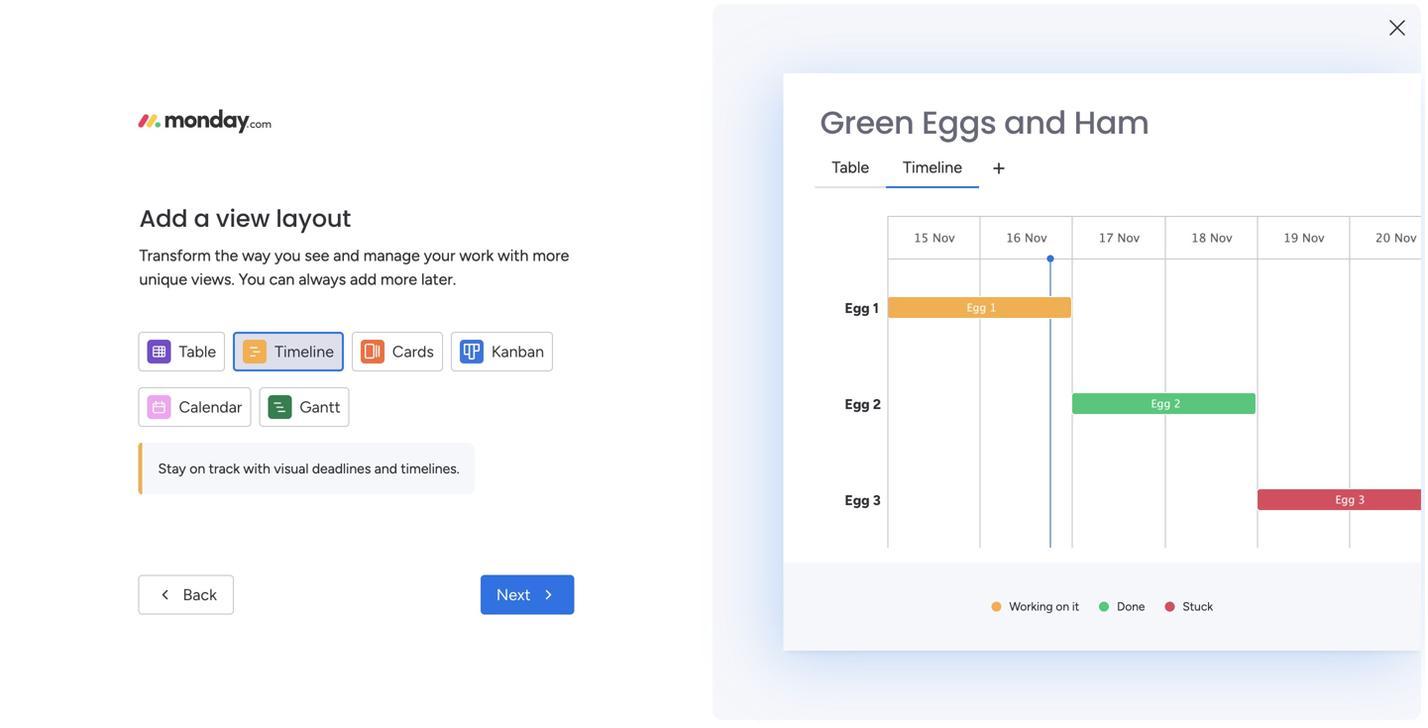 Task type: describe. For each thing, give the bounding box(es) containing it.
>
[[475, 435, 484, 452]]

20
[[1376, 231, 1391, 245]]

join this workspace to create content.
[[35, 328, 218, 367]]

boost your workflow in minutes with ready-made templates
[[1111, 623, 1369, 666]]

workspace inside join this workspace to create content.
[[91, 328, 158, 345]]

19
[[1284, 231, 1299, 245]]

inbox image
[[1122, 54, 1141, 73]]

next button
[[481, 576, 575, 615]]

resend email
[[844, 11, 932, 29]]

close recently visited image
[[306, 201, 330, 225]]

deadlines
[[312, 461, 371, 477]]

on for stay
[[190, 461, 205, 477]]

next
[[497, 586, 531, 605]]

nov for 17 nov
[[1118, 231, 1140, 245]]

notifications image
[[1078, 54, 1098, 73]]

setup account
[[1148, 224, 1249, 242]]

explore templates button
[[1111, 680, 1384, 720]]

eggs
[[922, 101, 997, 145]]

our
[[1191, 350, 1216, 368]]

18
[[1192, 231, 1207, 245]]

back
[[183, 586, 217, 605]]

view
[[216, 202, 270, 236]]

setup
[[1148, 224, 1188, 242]]

request
[[79, 401, 131, 417]]

egg for egg 2
[[1152, 398, 1171, 411]]

in
[[1261, 623, 1273, 642]]

1 vertical spatial with
[[243, 461, 271, 477]]

logo image
[[138, 110, 271, 133]]

please
[[335, 11, 377, 29]]

manage
[[364, 246, 420, 265]]

done
[[1118, 600, 1146, 614]]

boost
[[1111, 623, 1152, 642]]

desktop
[[1197, 274, 1252, 292]]

1 email from the left
[[469, 11, 504, 29]]

give
[[1138, 115, 1168, 133]]

Search in workspace field
[[42, 236, 166, 259]]

add a view layout
[[139, 202, 351, 236]]

working
[[1010, 600, 1054, 614]]

component image
[[331, 433, 349, 451]]

kanban
[[492, 343, 544, 361]]

to inside join this workspace to create content.
[[161, 328, 175, 345]]

timeline button
[[233, 332, 344, 372]]

1 vertical spatial workspace
[[520, 435, 587, 452]]

members
[[1228, 300, 1291, 318]]

your inside boost your workflow in minutes with ready-made templates
[[1156, 623, 1188, 642]]

calendar button
[[138, 388, 251, 427]]

invite
[[1148, 300, 1185, 318]]

work management > main workspace
[[356, 435, 587, 452]]

with inside the transform the way you see and manage your work with more unique views. you can always add more later.
[[498, 246, 529, 265]]

cards button
[[352, 332, 443, 372]]

explore
[[1183, 690, 1236, 709]]

3
[[1359, 494, 1366, 507]]

15 nov
[[914, 231, 955, 245]]

setup account link
[[1128, 222, 1396, 244]]

16
[[1006, 231, 1022, 245]]

your
[[1199, 249, 1229, 267]]

request to join button
[[71, 393, 181, 425]]

nov for 20 nov •
[[1395, 231, 1417, 245]]

change email address
[[948, 11, 1094, 29]]

add
[[139, 202, 188, 236]]

egg 2
[[1152, 398, 1182, 411]]

visual
[[274, 461, 309, 477]]

you
[[239, 270, 265, 289]]

2
[[1175, 398, 1182, 411]]

photo
[[1233, 249, 1273, 267]]

20 nov •
[[1046, 231, 1417, 269]]

you
[[275, 246, 301, 265]]

nov for 18 nov
[[1211, 231, 1233, 245]]

on for working
[[1056, 600, 1070, 614]]

help image
[[1301, 54, 1321, 73]]

•
[[1046, 245, 1057, 269]]

join
[[151, 401, 174, 417]]

timelines.
[[401, 461, 460, 477]]

add
[[350, 270, 377, 289]]

browse
[[23, 198, 69, 214]]

0 vertical spatial more
[[533, 246, 570, 265]]

give feedback
[[1138, 115, 1234, 133]]

back button
[[138, 576, 234, 615]]

explore templates
[[1183, 690, 1311, 709]]

work inside the transform the way you see and manage your work with more unique views. you can always add more later.
[[460, 246, 494, 265]]

way
[[242, 246, 271, 265]]

workspaces
[[72, 198, 146, 214]]

1 horizontal spatial and
[[375, 461, 398, 477]]

nov for 16 nov
[[1025, 231, 1048, 245]]

templates inside boost your workflow in minutes with ready-made templates
[[1200, 647, 1271, 666]]

enable desktop notifications link
[[1148, 272, 1396, 295]]

19 nov
[[1284, 231, 1325, 245]]

green eggs and ham
[[821, 101, 1150, 145]]

your inside the transform the way you see and manage your work with more unique views. you can always add more later.
[[424, 246, 456, 265]]

profile
[[1218, 325, 1260, 343]]

and inside the transform the way you see and manage your work with more unique views. you can always add more later.
[[333, 246, 360, 265]]

upload
[[1148, 249, 1196, 267]]

change
[[948, 11, 1000, 29]]

apps image
[[1209, 54, 1229, 73]]

this
[[65, 328, 87, 345]]

(0/1)
[[1294, 300, 1326, 318]]



Task type: vqa. For each thing, say whether or not it's contained in the screenshot.
Search Everything icon
yes



Task type: locate. For each thing, give the bounding box(es) containing it.
table button
[[138, 332, 225, 372]]

2 horizontal spatial egg
[[1336, 494, 1356, 507]]

your up the later.
[[424, 246, 456, 265]]

invite team members (0/1) link
[[1148, 298, 1396, 320]]

calendar
[[179, 398, 242, 417]]

templates inside button
[[1240, 690, 1311, 709]]

0 horizontal spatial and
[[333, 246, 360, 265]]

see
[[305, 246, 330, 265]]

views.
[[191, 270, 235, 289]]

main
[[487, 435, 517, 452]]

work
[[460, 246, 494, 265], [356, 435, 386, 452]]

to left join on the left bottom of page
[[134, 401, 147, 417]]

complete
[[1148, 325, 1214, 343]]

6 nov from the left
[[1395, 231, 1417, 245]]

address:
[[508, 11, 564, 29]]

it
[[1073, 600, 1080, 614]]

2 horizontal spatial and
[[1005, 101, 1067, 145]]

the
[[215, 246, 238, 265]]

egg for egg 3
[[1336, 494, 1356, 507]]

1 horizontal spatial work
[[460, 246, 494, 265]]

your
[[436, 11, 466, 29], [424, 246, 456, 265], [1156, 623, 1188, 642]]

1 vertical spatial your
[[424, 246, 456, 265]]

1 horizontal spatial to
[[161, 328, 175, 345]]

0 vertical spatial templates
[[1200, 647, 1271, 666]]

made
[[1157, 647, 1197, 666]]

egg left 1
[[967, 301, 987, 314]]

2 nov from the left
[[1025, 231, 1048, 245]]

email left address:
[[469, 11, 504, 29]]

1 vertical spatial templates
[[1240, 690, 1311, 709]]

work management > main workspace link
[[322, 241, 600, 464]]

0 vertical spatial on
[[190, 461, 205, 477]]

email for change email address
[[1004, 11, 1039, 29]]

17
[[1099, 231, 1114, 245]]

2 horizontal spatial with
[[1338, 623, 1369, 642]]

and right the eggs
[[1005, 101, 1067, 145]]

1 horizontal spatial more
[[533, 246, 570, 265]]

management
[[390, 435, 471, 452]]

egg left 2
[[1152, 398, 1171, 411]]

recently visited
[[334, 202, 467, 224]]

0 vertical spatial with
[[498, 246, 529, 265]]

nov for 15 nov
[[933, 231, 955, 245]]

email right change
[[1004, 11, 1039, 29]]

workspace right main
[[520, 435, 587, 452]]

0 vertical spatial work
[[460, 246, 494, 265]]

recently
[[334, 202, 407, 224]]

a
[[194, 202, 210, 236]]

templates down workflow at the right bottom
[[1200, 647, 1271, 666]]

2 horizontal spatial email
[[1004, 11, 1039, 29]]

0 horizontal spatial work
[[356, 435, 386, 452]]

templates image image
[[1117, 468, 1378, 605]]

2 vertical spatial and
[[375, 461, 398, 477]]

request to join
[[79, 401, 174, 417]]

2 vertical spatial with
[[1338, 623, 1369, 642]]

gantt button
[[259, 388, 350, 427]]

track
[[209, 461, 240, 477]]

1 vertical spatial on
[[1056, 600, 1070, 614]]

install
[[1148, 350, 1187, 368]]

17 nov
[[1099, 231, 1140, 245]]

1 horizontal spatial with
[[498, 246, 529, 265]]

and up 'add'
[[333, 246, 360, 265]]

egg left "3"
[[1336, 494, 1356, 507]]

workflow
[[1191, 623, 1257, 642]]

0 vertical spatial egg
[[967, 301, 987, 314]]

0 vertical spatial to
[[161, 328, 175, 345]]

ready-
[[1111, 647, 1157, 666]]

resend email link
[[844, 11, 932, 29]]

0 vertical spatial workspace
[[91, 328, 158, 345]]

1 vertical spatial egg
[[1152, 398, 1171, 411]]

v2 user feedback image
[[1115, 113, 1130, 136]]

feedback
[[1172, 115, 1234, 133]]

team
[[1189, 300, 1225, 318]]

nov up the your
[[1211, 231, 1233, 245]]

with up the kanban
[[498, 246, 529, 265]]

2 email from the left
[[897, 11, 932, 29]]

5 nov from the left
[[1303, 231, 1325, 245]]

email right resend
[[897, 11, 932, 29]]

workspace
[[91, 328, 158, 345], [520, 435, 587, 452]]

your up made
[[1156, 623, 1188, 642]]

0 horizontal spatial with
[[243, 461, 271, 477]]

nov right 15
[[933, 231, 955, 245]]

resend
[[844, 11, 894, 29]]

0 horizontal spatial email
[[469, 11, 504, 29]]

enable desktop notifications invite team members (0/1) complete profile install our mobile app
[[1148, 274, 1343, 368]]

to left the create
[[161, 328, 175, 345]]

1 nov from the left
[[933, 231, 955, 245]]

nov up the circle o icon
[[1118, 231, 1140, 245]]

3 email from the left
[[1004, 11, 1039, 29]]

1 vertical spatial more
[[381, 270, 418, 289]]

egg
[[967, 301, 987, 314], [1152, 398, 1171, 411], [1336, 494, 1356, 507]]

public board image
[[331, 402, 353, 423]]

address
[[1042, 11, 1094, 29]]

work down visited on the top left of the page
[[460, 246, 494, 265]]

4 nov from the left
[[1211, 231, 1233, 245]]

15
[[914, 231, 929, 245]]

0 horizontal spatial to
[[134, 401, 147, 417]]

mobile
[[1219, 350, 1264, 368]]

nov inside the "20 nov •"
[[1395, 231, 1417, 245]]

on
[[190, 461, 205, 477], [1056, 600, 1070, 614]]

please confirm your email address: samiamgreeneggsnham27@gmail.com
[[335, 11, 825, 29]]

egg 3
[[1336, 494, 1366, 507]]

to inside button
[[134, 401, 147, 417]]

and left timelines.
[[375, 461, 398, 477]]

stay on track with visual deadlines and timelines.
[[158, 461, 460, 477]]

stay
[[158, 461, 186, 477]]

upload your photo link
[[1128, 247, 1396, 270]]

and
[[1005, 101, 1067, 145], [333, 246, 360, 265], [375, 461, 398, 477]]

0 vertical spatial your
[[436, 11, 466, 29]]

nov right 20
[[1395, 231, 1417, 245]]

transform
[[139, 246, 211, 265]]

0 horizontal spatial egg
[[967, 301, 987, 314]]

with right minutes
[[1338, 623, 1369, 642]]

change email address link
[[948, 11, 1094, 29]]

1
[[990, 301, 997, 314]]

working on it
[[1010, 600, 1080, 614]]

0 horizontal spatial workspace
[[91, 328, 158, 345]]

nov for 19 nov
[[1303, 231, 1325, 245]]

circle o image
[[1128, 251, 1141, 266]]

1 vertical spatial work
[[356, 435, 386, 452]]

1 vertical spatial to
[[134, 401, 147, 417]]

confirm
[[381, 11, 432, 29]]

workspace up 'content.'
[[91, 328, 158, 345]]

0 horizontal spatial on
[[190, 461, 205, 477]]

your right 'confirm'
[[436, 11, 466, 29]]

1 vertical spatial and
[[333, 246, 360, 265]]

1 horizontal spatial email
[[897, 11, 932, 29]]

egg for egg 1
[[967, 301, 987, 314]]

16 nov
[[1006, 231, 1048, 245]]

sam green image
[[1370, 48, 1402, 79]]

work right component icon
[[356, 435, 386, 452]]

layout
[[276, 202, 351, 236]]

nov
[[933, 231, 955, 245], [1025, 231, 1048, 245], [1118, 231, 1140, 245], [1211, 231, 1233, 245], [1303, 231, 1325, 245], [1395, 231, 1417, 245]]

search everything image
[[1257, 54, 1277, 73]]

0 horizontal spatial more
[[381, 270, 418, 289]]

18 nov
[[1192, 231, 1233, 245]]

with inside boost your workflow in minutes with ready-made templates
[[1338, 623, 1369, 642]]

gantt
[[300, 398, 341, 417]]

0 vertical spatial and
[[1005, 101, 1067, 145]]

invite members image
[[1165, 54, 1185, 73]]

nov right 19
[[1303, 231, 1325, 245]]

minutes
[[1277, 623, 1334, 642]]

check circle image
[[1128, 226, 1141, 241]]

on right stay
[[190, 461, 205, 477]]

egg 1
[[967, 301, 997, 314]]

1 horizontal spatial egg
[[1152, 398, 1171, 411]]

can
[[269, 270, 295, 289]]

1 horizontal spatial workspace
[[520, 435, 587, 452]]

notifications
[[1256, 274, 1343, 292]]

2 vertical spatial egg
[[1336, 494, 1356, 507]]

enable
[[1148, 274, 1193, 292]]

2 vertical spatial your
[[1156, 623, 1188, 642]]

with right track
[[243, 461, 271, 477]]

account
[[1192, 224, 1249, 242]]

templates right explore
[[1240, 690, 1311, 709]]

nov right 16 at the right
[[1025, 231, 1048, 245]]

app
[[1268, 350, 1296, 368]]

1 horizontal spatial on
[[1056, 600, 1070, 614]]

stuck
[[1183, 600, 1214, 614]]

later.
[[421, 270, 456, 289]]

3 nov from the left
[[1118, 231, 1140, 245]]

on left it
[[1056, 600, 1070, 614]]

email for resend email
[[897, 11, 932, 29]]

browse workspaces button
[[14, 190, 197, 222]]

content.
[[100, 350, 152, 367]]

transform the way you see and manage your work with more unique views. you can always add more later.
[[139, 246, 570, 289]]

install our mobile app link
[[1148, 348, 1396, 371]]



